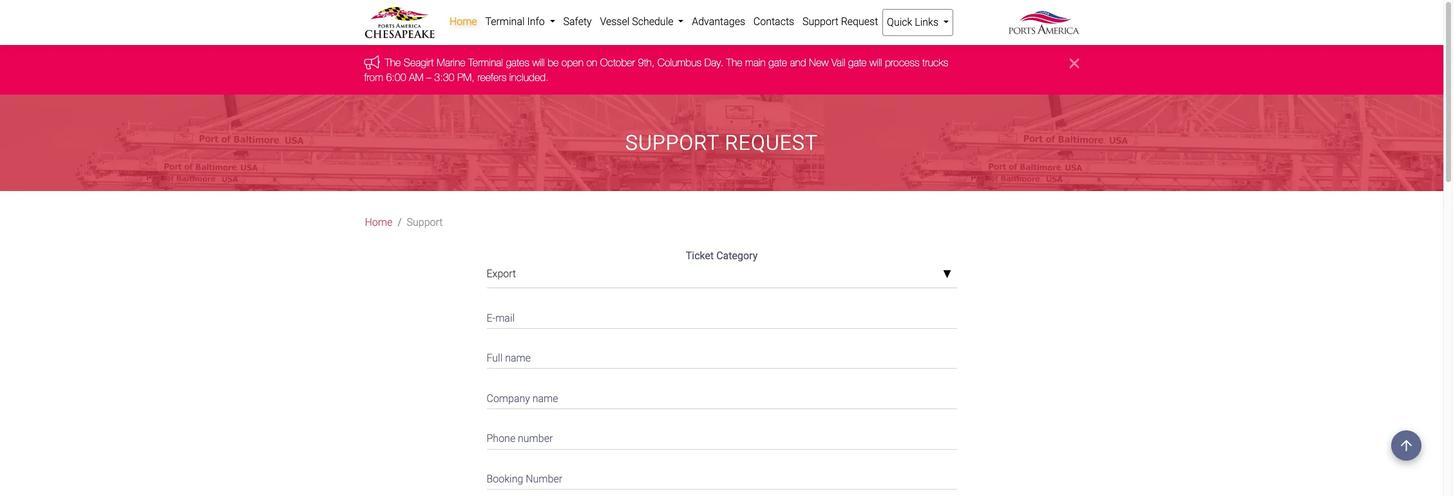 Task type: locate. For each thing, give the bounding box(es) containing it.
1 horizontal spatial the
[[727, 57, 743, 69]]

Booking Number text field
[[487, 466, 957, 491]]

open
[[562, 57, 584, 69]]

contacts link
[[750, 9, 799, 35]]

0 horizontal spatial support
[[407, 217, 443, 229]]

name right "full"
[[505, 353, 531, 365]]

the seagirt marine terminal gates will be open on october 9th, columbus day. the main gate and new vail gate will process trucks from 6:00 am – 3:30 pm, reefers included. alert
[[0, 45, 1444, 95]]

vessel
[[600, 15, 630, 28]]

6:00
[[386, 71, 406, 83]]

0 horizontal spatial gate
[[769, 57, 788, 69]]

0 horizontal spatial will
[[533, 57, 545, 69]]

terminal up reefers
[[469, 57, 503, 69]]

schedule
[[632, 15, 674, 28]]

company
[[487, 393, 530, 405]]

1 horizontal spatial support
[[626, 131, 720, 155]]

will left process
[[870, 57, 883, 69]]

safety link
[[559, 9, 596, 35]]

gate
[[769, 57, 788, 69], [849, 57, 867, 69]]

2 gate from the left
[[849, 57, 867, 69]]

Company name text field
[[487, 385, 957, 410]]

2 horizontal spatial support
[[803, 15, 839, 28]]

support
[[803, 15, 839, 28], [626, 131, 720, 155], [407, 217, 443, 229]]

terminal info
[[486, 15, 548, 28]]

–
[[427, 71, 432, 83]]

request
[[842, 15, 879, 28], [725, 131, 818, 155]]

1 horizontal spatial gate
[[849, 57, 867, 69]]

full
[[487, 353, 503, 365]]

e-
[[487, 312, 496, 325]]

the up 6:00
[[385, 57, 401, 69]]

1 vertical spatial home link
[[365, 215, 393, 231]]

on
[[587, 57, 598, 69]]

gate right vail
[[849, 57, 867, 69]]

2 vertical spatial support
[[407, 217, 443, 229]]

seagirt
[[404, 57, 434, 69]]

full name
[[487, 353, 531, 365]]

marine
[[437, 57, 466, 69]]

terminal info link
[[481, 9, 559, 35]]

quick
[[888, 16, 913, 28]]

will left be on the left top
[[533, 57, 545, 69]]

0 vertical spatial request
[[842, 15, 879, 28]]

1 vertical spatial terminal
[[469, 57, 503, 69]]

contacts
[[754, 15, 795, 28]]

mail
[[496, 312, 515, 325]]

0 horizontal spatial name
[[505, 353, 531, 365]]

name
[[505, 353, 531, 365], [533, 393, 559, 405]]

0 vertical spatial support request
[[803, 15, 879, 28]]

0 horizontal spatial request
[[725, 131, 818, 155]]

be
[[548, 57, 559, 69]]

will
[[533, 57, 545, 69], [870, 57, 883, 69]]

1 vertical spatial home
[[365, 217, 393, 229]]

links
[[915, 16, 939, 28]]

0 vertical spatial name
[[505, 353, 531, 365]]

vessel schedule
[[600, 15, 676, 28]]

gate left and
[[769, 57, 788, 69]]

Full name text field
[[487, 345, 957, 370]]

the seagirt marine terminal gates will be open on october 9th, columbus day. the main gate and new vail gate will process trucks from 6:00 am – 3:30 pm, reefers included.
[[364, 57, 949, 83]]

name right 'company'
[[533, 393, 559, 405]]

from
[[364, 71, 383, 83]]

9th,
[[638, 57, 655, 69]]

booking
[[487, 474, 524, 486]]

the right 'day.'
[[727, 57, 743, 69]]

pm,
[[458, 71, 475, 83]]

0 vertical spatial terminal
[[486, 15, 525, 28]]

phone
[[487, 433, 516, 446]]

info
[[527, 15, 545, 28]]

0 horizontal spatial home link
[[365, 215, 393, 231]]

home
[[450, 15, 477, 28], [365, 217, 393, 229]]

support request link
[[799, 9, 883, 35]]

support request
[[803, 15, 879, 28], [626, 131, 818, 155]]

1 horizontal spatial home
[[450, 15, 477, 28]]

1 vertical spatial request
[[725, 131, 818, 155]]

advantages
[[692, 15, 746, 28]]

bullhorn image
[[364, 55, 385, 69]]

included.
[[510, 71, 549, 83]]

terminal
[[486, 15, 525, 28], [469, 57, 503, 69]]

and
[[790, 57, 807, 69]]

1 horizontal spatial name
[[533, 393, 559, 405]]

0 horizontal spatial the
[[385, 57, 401, 69]]

1 vertical spatial support request
[[626, 131, 818, 155]]

name for full name
[[505, 353, 531, 365]]

october
[[601, 57, 636, 69]]

the
[[385, 57, 401, 69], [727, 57, 743, 69]]

name for company name
[[533, 393, 559, 405]]

terminal inside 'terminal info' link
[[486, 15, 525, 28]]

terminal left info
[[486, 15, 525, 28]]

1 vertical spatial support
[[626, 131, 720, 155]]

1 vertical spatial name
[[533, 393, 559, 405]]

0 vertical spatial home link
[[446, 9, 481, 35]]

home link
[[446, 9, 481, 35], [365, 215, 393, 231]]

1 horizontal spatial will
[[870, 57, 883, 69]]

category
[[717, 250, 758, 262]]



Task type: describe. For each thing, give the bounding box(es) containing it.
2 will from the left
[[870, 57, 883, 69]]

ticket category
[[686, 250, 758, 262]]

export
[[487, 268, 516, 280]]

0 horizontal spatial home
[[365, 217, 393, 229]]

Phone number text field
[[487, 425, 957, 450]]

1 horizontal spatial request
[[842, 15, 879, 28]]

process
[[885, 57, 920, 69]]

number
[[526, 474, 563, 486]]

advantages link
[[688, 9, 750, 35]]

quick links
[[888, 16, 942, 28]]

gates
[[506, 57, 530, 69]]

1 gate from the left
[[769, 57, 788, 69]]

ticket
[[686, 250, 714, 262]]

go to top image
[[1392, 431, 1422, 461]]

quick links link
[[883, 9, 954, 36]]

E-mail email field
[[487, 304, 957, 329]]

safety
[[564, 15, 592, 28]]

terminal inside the seagirt marine terminal gates will be open on october 9th, columbus day. the main gate and new vail gate will process trucks from 6:00 am – 3:30 pm, reefers included.
[[469, 57, 503, 69]]

am
[[409, 71, 424, 83]]

▼
[[943, 270, 952, 280]]

new
[[810, 57, 829, 69]]

0 vertical spatial support
[[803, 15, 839, 28]]

columbus
[[658, 57, 702, 69]]

3:30
[[435, 71, 455, 83]]

reefers
[[478, 71, 507, 83]]

the seagirt marine terminal gates will be open on october 9th, columbus day. the main gate and new vail gate will process trucks from 6:00 am – 3:30 pm, reefers included. link
[[364, 57, 949, 83]]

main
[[746, 57, 766, 69]]

vessel schedule link
[[596, 9, 688, 35]]

close image
[[1070, 56, 1080, 71]]

1 will from the left
[[533, 57, 545, 69]]

e-mail
[[487, 312, 515, 325]]

booking number
[[487, 474, 563, 486]]

day.
[[705, 57, 724, 69]]

1 horizontal spatial home link
[[446, 9, 481, 35]]

phone number
[[487, 433, 553, 446]]

2 the from the left
[[727, 57, 743, 69]]

0 vertical spatial home
[[450, 15, 477, 28]]

vail
[[832, 57, 846, 69]]

number
[[518, 433, 553, 446]]

1 the from the left
[[385, 57, 401, 69]]

trucks
[[923, 57, 949, 69]]

company name
[[487, 393, 559, 405]]



Task type: vqa. For each thing, say whether or not it's contained in the screenshot.
Advantages at the top of the page
yes



